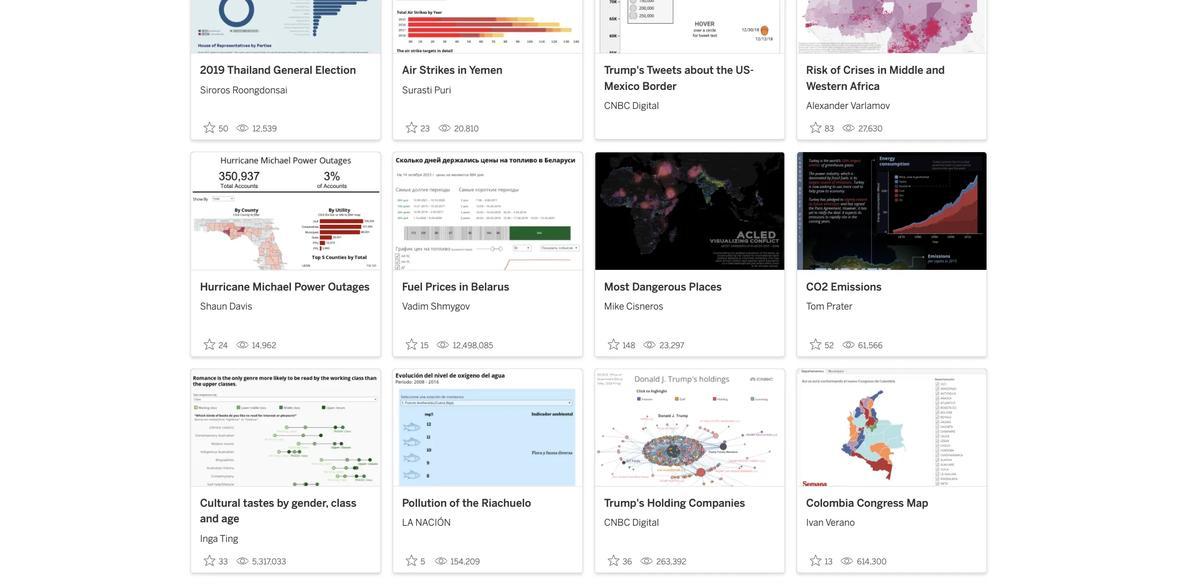 Task type: locate. For each thing, give the bounding box(es) containing it.
most
[[604, 281, 629, 294]]

add favorite button down shaun
[[200, 335, 231, 354]]

61,566
[[858, 341, 883, 351]]

add favorite button down the 'vadim' at bottom
[[402, 335, 432, 354]]

23,297
[[660, 341, 684, 351]]

shaun davis link
[[200, 296, 371, 314]]

add favorite button for 2019 thailand general election
[[200, 119, 232, 138]]

2 cnbc digital link from the top
[[604, 512, 775, 531]]

614,300 views element
[[836, 553, 891, 572]]

shmygov
[[431, 301, 470, 312]]

add favorite button down "mike"
[[604, 335, 639, 354]]

in right prices
[[459, 281, 468, 294]]

in
[[458, 64, 467, 77], [877, 64, 887, 77], [459, 281, 468, 294]]

cnbc digital down mexico
[[604, 101, 659, 112]]

workbook thumbnail image
[[191, 0, 380, 53], [393, 0, 582, 53], [595, 0, 784, 53], [797, 0, 986, 53], [191, 153, 380, 270], [393, 153, 582, 270], [595, 153, 784, 270], [797, 153, 986, 270], [191, 369, 380, 487], [393, 369, 582, 487], [595, 369, 784, 487], [797, 369, 986, 487]]

add favorite button down tom
[[806, 335, 837, 354]]

36
[[623, 558, 632, 567]]

la
[[402, 518, 413, 529]]

12,539
[[253, 124, 277, 134]]

cnbc digital for holding
[[604, 518, 659, 529]]

2 trump's from the top
[[604, 498, 644, 510]]

0 horizontal spatial of
[[449, 498, 460, 510]]

workbook thumbnail image for cultural tastes by gender, class and age
[[191, 369, 380, 487]]

cultural
[[200, 498, 240, 510]]

1 vertical spatial cnbc digital
[[604, 518, 659, 529]]

27,630
[[858, 124, 883, 134]]

cnbc digital up 36
[[604, 518, 659, 529]]

trump's up mexico
[[604, 64, 644, 77]]

most dangerous places link
[[604, 280, 775, 296]]

election
[[315, 64, 356, 77]]

1 vertical spatial of
[[449, 498, 460, 510]]

1 vertical spatial cnbc
[[604, 518, 630, 529]]

0 horizontal spatial and
[[200, 513, 219, 526]]

digital down "border"
[[632, 101, 659, 112]]

0 vertical spatial cnbc digital
[[604, 101, 659, 112]]

of inside risk of crises in middle and western africa
[[830, 64, 841, 77]]

0 vertical spatial digital
[[632, 101, 659, 112]]

cnbc down mexico
[[604, 101, 630, 112]]

and down cultural on the bottom
[[200, 513, 219, 526]]

1 horizontal spatial and
[[926, 64, 945, 77]]

digital for holding
[[632, 518, 659, 529]]

holding
[[647, 498, 686, 510]]

risk
[[806, 64, 828, 77]]

in inside air strikes in yemen link
[[458, 64, 467, 77]]

2 cnbc from the top
[[604, 518, 630, 529]]

1 trump's from the top
[[604, 64, 644, 77]]

trump's
[[604, 64, 644, 77], [604, 498, 644, 510]]

workbook thumbnail image for air strikes in yemen
[[393, 0, 582, 53]]

surasti puri
[[402, 85, 451, 96]]

and inside cultural tastes by gender, class and age
[[200, 513, 219, 526]]

263,392 views element
[[636, 553, 691, 572]]

verano
[[826, 518, 855, 529]]

power
[[294, 281, 325, 294]]

trump's holding companies
[[604, 498, 745, 510]]

belarus
[[471, 281, 509, 294]]

Add Favorite button
[[402, 119, 433, 138]]

risk of crises in middle and western africa
[[806, 64, 945, 93]]

20,810 views element
[[433, 120, 483, 139]]

cnbc
[[604, 101, 630, 112], [604, 518, 630, 529]]

digital
[[632, 101, 659, 112], [632, 518, 659, 529]]

trump's inside trump's holding companies 'link'
[[604, 498, 644, 510]]

about
[[684, 64, 714, 77]]

Add Favorite button
[[806, 119, 838, 138]]

1 digital from the top
[[632, 101, 659, 112]]

yemen
[[469, 64, 503, 77]]

thailand
[[227, 64, 271, 77]]

the left 'us-'
[[716, 64, 733, 77]]

trump's left holding
[[604, 498, 644, 510]]

shaun
[[200, 301, 227, 312]]

of for the
[[449, 498, 460, 510]]

Add Favorite button
[[604, 552, 636, 571]]

emissions
[[831, 281, 882, 294]]

of
[[830, 64, 841, 77], [449, 498, 460, 510]]

the
[[716, 64, 733, 77], [462, 498, 479, 510]]

add favorite button containing 24
[[200, 335, 231, 354]]

western
[[806, 80, 848, 93]]

in left yemen
[[458, 64, 467, 77]]

workbook thumbnail image for risk of crises in middle and western africa
[[797, 0, 986, 53]]

mexico
[[604, 80, 640, 93]]

the inside trump's tweets about the us- mexico border
[[716, 64, 733, 77]]

add favorite button down inga ting
[[200, 552, 231, 571]]

0 vertical spatial cnbc digital link
[[604, 95, 775, 113]]

27,630 views element
[[838, 120, 887, 139]]

cnbc digital link down trump's tweets about the us- mexico border
[[604, 95, 775, 113]]

pollution
[[402, 498, 447, 510]]

61,566 views element
[[837, 336, 887, 355]]

us-
[[736, 64, 754, 77]]

1 cnbc digital link from the top
[[604, 95, 775, 113]]

in inside 'fuel prices in belarus' link
[[459, 281, 468, 294]]

of up nación
[[449, 498, 460, 510]]

2 cnbc digital from the top
[[604, 518, 659, 529]]

alexander varlamov
[[806, 101, 890, 112]]

surasti puri link
[[402, 79, 573, 97]]

add favorite button for fuel prices in belarus
[[402, 335, 432, 354]]

tastes
[[243, 498, 274, 510]]

workbook thumbnail image for pollution of the riachuelo
[[393, 369, 582, 487]]

2 digital from the top
[[632, 518, 659, 529]]

general
[[273, 64, 312, 77]]

crises
[[843, 64, 875, 77]]

cnbc up 36 button
[[604, 518, 630, 529]]

1 vertical spatial trump's
[[604, 498, 644, 510]]

trump's inside trump's tweets about the us- mexico border
[[604, 64, 644, 77]]

tom prater
[[806, 301, 853, 312]]

0 vertical spatial and
[[926, 64, 945, 77]]

and right middle
[[926, 64, 945, 77]]

co2 emissions
[[806, 281, 882, 294]]

add favorite button containing 50
[[200, 119, 232, 138]]

add favorite button down siroros
[[200, 119, 232, 138]]

Add Favorite button
[[200, 119, 232, 138], [200, 335, 231, 354], [402, 335, 432, 354], [604, 335, 639, 354], [806, 335, 837, 354], [200, 552, 231, 571]]

in right crises
[[877, 64, 887, 77]]

michael
[[252, 281, 292, 294]]

add favorite button containing 148
[[604, 335, 639, 354]]

15
[[421, 341, 429, 351]]

of up western
[[830, 64, 841, 77]]

the inside pollution of the riachuelo link
[[462, 498, 479, 510]]

alexander
[[806, 101, 849, 112]]

1 cnbc digital from the top
[[604, 101, 659, 112]]

puri
[[434, 85, 451, 96]]

0 horizontal spatial the
[[462, 498, 479, 510]]

0 vertical spatial cnbc
[[604, 101, 630, 112]]

the up 'la nación' link
[[462, 498, 479, 510]]

0 vertical spatial of
[[830, 64, 841, 77]]

and
[[926, 64, 945, 77], [200, 513, 219, 526]]

0 vertical spatial trump's
[[604, 64, 644, 77]]

23,297 views element
[[639, 336, 689, 355]]

digital down holding
[[632, 518, 659, 529]]

1 vertical spatial digital
[[632, 518, 659, 529]]

83
[[825, 124, 834, 134]]

siroros
[[200, 85, 230, 96]]

in for belarus
[[459, 281, 468, 294]]

fuel prices in belarus link
[[402, 280, 573, 296]]

outages
[[328, 281, 370, 294]]

add favorite button containing 52
[[806, 335, 837, 354]]

1 vertical spatial the
[[462, 498, 479, 510]]

1 vertical spatial cnbc digital link
[[604, 512, 775, 531]]

cnbc digital link down trump's holding companies
[[604, 512, 775, 531]]

ivan verano
[[806, 518, 855, 529]]

surasti
[[402, 85, 432, 96]]

1 horizontal spatial of
[[830, 64, 841, 77]]

ivan
[[806, 518, 824, 529]]

add favorite button containing 15
[[402, 335, 432, 354]]

263,392
[[656, 558, 686, 567]]

Add Favorite button
[[402, 552, 430, 571]]

add favorite button containing 33
[[200, 552, 231, 571]]

1 horizontal spatial the
[[716, 64, 733, 77]]

cnbc digital
[[604, 101, 659, 112], [604, 518, 659, 529]]

riachuelo
[[481, 498, 531, 510]]

1 cnbc from the top
[[604, 101, 630, 112]]

la nación
[[402, 518, 451, 529]]

mike cisneros link
[[604, 296, 775, 314]]

shaun davis
[[200, 301, 252, 312]]

and inside risk of crises in middle and western africa
[[926, 64, 945, 77]]

add favorite button for co2 emissions
[[806, 335, 837, 354]]

0 vertical spatial the
[[716, 64, 733, 77]]

inga ting
[[200, 534, 238, 545]]

by
[[277, 498, 289, 510]]

1 vertical spatial and
[[200, 513, 219, 526]]



Task type: describe. For each thing, give the bounding box(es) containing it.
14,962 views element
[[231, 336, 281, 355]]

workbook thumbnail image for 2019 thailand general election
[[191, 0, 380, 53]]

trump's for trump's holding companies
[[604, 498, 644, 510]]

cisneros
[[626, 301, 663, 312]]

dangerous
[[632, 281, 686, 294]]

add favorite button for cultural tastes by gender, class and age
[[200, 552, 231, 571]]

in for yemen
[[458, 64, 467, 77]]

24
[[218, 341, 228, 351]]

cnbc digital for tweets
[[604, 101, 659, 112]]

gender,
[[292, 498, 328, 510]]

pollution of the riachuelo link
[[402, 496, 573, 512]]

vadim shmygov link
[[402, 296, 573, 314]]

digital for tweets
[[632, 101, 659, 112]]

alexander varlamov link
[[806, 95, 977, 113]]

border
[[642, 80, 677, 93]]

cnbc digital link for companies
[[604, 512, 775, 531]]

mike
[[604, 301, 624, 312]]

inga
[[200, 534, 218, 545]]

5,317,033
[[252, 558, 286, 567]]

tom
[[806, 301, 824, 312]]

co2
[[806, 281, 828, 294]]

5,317,033 views element
[[231, 553, 291, 572]]

ivan verano link
[[806, 512, 977, 531]]

ting
[[220, 534, 238, 545]]

614,300
[[857, 558, 887, 567]]

5
[[421, 558, 425, 567]]

most dangerous places
[[604, 281, 722, 294]]

vadim
[[402, 301, 429, 312]]

air
[[402, 64, 417, 77]]

companies
[[689, 498, 745, 510]]

20,810
[[454, 124, 479, 134]]

23
[[421, 124, 430, 134]]

50
[[218, 124, 228, 134]]

congress
[[857, 498, 904, 510]]

pollution of the riachuelo
[[402, 498, 531, 510]]

varlamov
[[850, 101, 890, 112]]

hurricane michael power outages
[[200, 281, 370, 294]]

workbook thumbnail image for co2 emissions
[[797, 153, 986, 270]]

trump's tweets about the us- mexico border
[[604, 64, 754, 93]]

in inside risk of crises in middle and western africa
[[877, 64, 887, 77]]

roongdonsai
[[232, 85, 287, 96]]

Add Favorite button
[[806, 552, 836, 571]]

trump's holding companies link
[[604, 496, 775, 512]]

cultural tastes by gender, class and age link
[[200, 496, 371, 528]]

colombia congress map
[[806, 498, 928, 510]]

hurricane michael power outages link
[[200, 280, 371, 296]]

co2 emissions link
[[806, 280, 977, 296]]

prater
[[826, 301, 853, 312]]

tweets
[[647, 64, 682, 77]]

fuel
[[402, 281, 423, 294]]

air strikes in yemen
[[402, 64, 503, 77]]

add favorite button for most dangerous places
[[604, 335, 639, 354]]

12,498,085
[[453, 341, 493, 351]]

add favorite button for hurricane michael power outages
[[200, 335, 231, 354]]

2019 thailand general election link
[[200, 63, 371, 79]]

inga ting link
[[200, 528, 371, 547]]

workbook thumbnail image for most dangerous places
[[595, 153, 784, 270]]

mike cisneros
[[604, 301, 663, 312]]

colombia
[[806, 498, 854, 510]]

hurricane
[[200, 281, 250, 294]]

cnbc digital link for about
[[604, 95, 775, 113]]

workbook thumbnail image for trump's holding companies
[[595, 369, 784, 487]]

age
[[221, 513, 239, 526]]

workbook thumbnail image for hurricane michael power outages
[[191, 153, 380, 270]]

12,539 views element
[[232, 120, 281, 139]]

davis
[[229, 301, 252, 312]]

la nación link
[[402, 512, 573, 531]]

workbook thumbnail image for fuel prices in belarus
[[393, 153, 582, 270]]

154,209
[[451, 558, 480, 567]]

vadim shmygov
[[402, 301, 470, 312]]

colombia congress map link
[[806, 496, 977, 512]]

workbook thumbnail image for trump's tweets about the us- mexico border
[[595, 0, 784, 53]]

14,962
[[252, 341, 276, 351]]

risk of crises in middle and western africa link
[[806, 63, 977, 95]]

prices
[[425, 281, 456, 294]]

and for cultural tastes by gender, class and age
[[200, 513, 219, 526]]

workbook thumbnail image for colombia congress map
[[797, 369, 986, 487]]

154,209 views element
[[430, 553, 485, 572]]

cnbc for trump's tweets about the us- mexico border
[[604, 101, 630, 112]]

tom prater link
[[806, 296, 977, 314]]

of for crises
[[830, 64, 841, 77]]

33
[[218, 558, 228, 567]]

trump's tweets about the us- mexico border link
[[604, 63, 775, 95]]

fuel prices in belarus
[[402, 281, 509, 294]]

52
[[825, 341, 834, 351]]

trump's for trump's tweets about the us- mexico border
[[604, 64, 644, 77]]

and for risk of crises in middle and western africa
[[926, 64, 945, 77]]

12,498,085 views element
[[432, 336, 498, 355]]

air strikes in yemen link
[[402, 63, 573, 79]]

nación
[[415, 518, 451, 529]]

class
[[331, 498, 356, 510]]

cultural tastes by gender, class and age
[[200, 498, 356, 526]]

148
[[623, 341, 635, 351]]

13
[[825, 558, 833, 567]]

cnbc for trump's holding companies
[[604, 518, 630, 529]]

2019 thailand general election
[[200, 64, 356, 77]]

middle
[[889, 64, 923, 77]]



Task type: vqa. For each thing, say whether or not it's contained in the screenshot.
the right Lindsay
no



